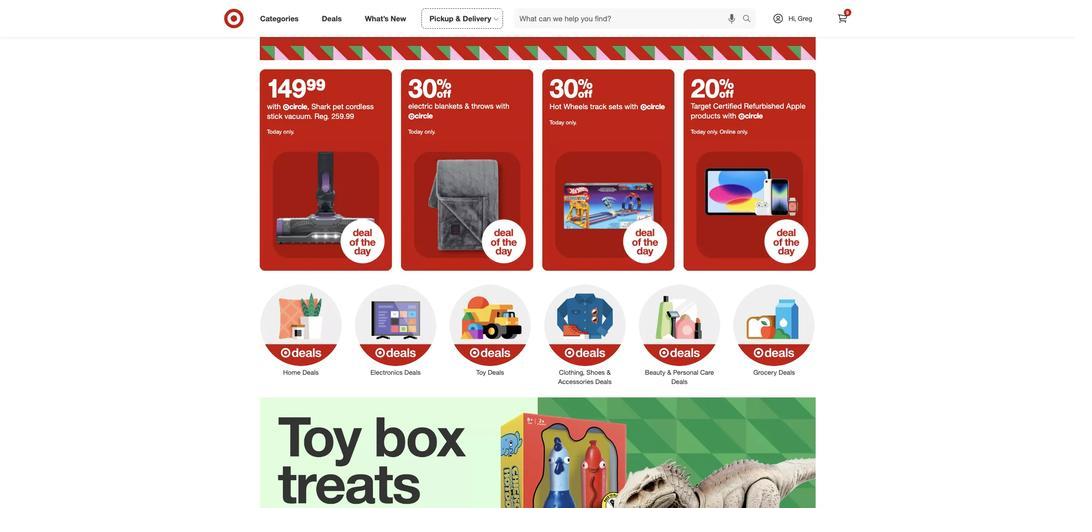 Task type: describe. For each thing, give the bounding box(es) containing it.
day.
[[775, 1, 793, 13]]

refurbished
[[745, 101, 785, 111]]

target deal of the day image for with
[[260, 139, 392, 271]]

what's new link
[[357, 8, 418, 29]]

toy deals
[[477, 369, 505, 377]]

today for target certified refurbished apple products with
[[691, 128, 706, 135]]

20
[[691, 72, 735, 104]]

beauty & personal care deals link
[[633, 283, 727, 387]]

circle for hot wheels track sets with
[[647, 102, 665, 111]]

149
[[267, 72, 307, 104]]

what's new
[[365, 14, 407, 23]]

only. for target certified refurbished apple products with
[[708, 128, 719, 135]]

circle for target certified refurbished apple products with
[[745, 111, 763, 120]]

track
[[591, 102, 607, 111]]

for
[[735, 0, 748, 1]]

new
[[391, 14, 407, 23]]

target
[[691, 101, 712, 111]]

grocery
[[754, 369, 777, 377]]

categories
[[260, 14, 299, 23]]

only. for with
[[284, 128, 295, 135]]

electric
[[409, 101, 433, 111]]

search
[[739, 15, 761, 24]]

reg.
[[315, 112, 330, 121]]

preview
[[669, 13, 708, 26]]

clothing,
[[559, 369, 585, 377]]

care
[[701, 369, 715, 377]]

today only. online only.
[[691, 128, 749, 135]]

deals link
[[314, 8, 354, 29]]

deals inside the beauty & personal care deals
[[672, 378, 688, 386]]

personal
[[674, 369, 699, 377]]

products
[[691, 111, 721, 120]]

search button
[[739, 8, 761, 31]]

clothing, shoes & accessories deals
[[559, 369, 612, 386]]

deals down for
[[729, 13, 755, 26]]

greg
[[799, 14, 813, 22]]

online
[[720, 128, 736, 135]]

the
[[710, 13, 726, 26]]

,
[[307, 102, 310, 111]]

wheels
[[564, 102, 589, 111]]

beauty
[[646, 369, 666, 377]]

what's
[[365, 14, 389, 23]]

30 for 30
[[550, 72, 593, 104]]

circle inside 30 electric blankets & throws with circle
[[415, 111, 433, 120]]

electronics deals
[[371, 369, 421, 377]]

30 electric blankets & throws with circle
[[409, 72, 510, 120]]

& inside clothing, shoes & accessories deals
[[607, 369, 611, 377]]

pickup & delivery
[[430, 14, 492, 23]]

deals inside toy deals link
[[488, 369, 505, 377]]

only. right online
[[738, 128, 749, 135]]

shoes
[[587, 369, 605, 377]]

pet
[[333, 102, 344, 111]]

cordless
[[346, 102, 374, 111]]

throws
[[472, 101, 494, 111]]

home deals
[[283, 369, 319, 377]]

with inside target certified refurbished apple products with
[[723, 111, 737, 120]]



Task type: vqa. For each thing, say whether or not it's contained in the screenshot.
& in 30 electric blankets & throws with circle
yes



Task type: locate. For each thing, give the bounding box(es) containing it.
hot wheels track sets with
[[550, 102, 641, 111]]

pickup
[[430, 14, 454, 23]]

target deal of the day image for hot wheels track sets with
[[543, 139, 675, 271]]

deals left what's at the top of the page
[[322, 14, 342, 23]]

deals inside grocery deals link
[[779, 369, 796, 377]]

30 for 30 electric blankets & throws with circle
[[409, 72, 452, 104]]

What can we help you find? suggestions appear below search field
[[514, 8, 745, 29]]

deals down shoes
[[596, 378, 612, 386]]

only. down the wheels on the right top of the page
[[566, 119, 577, 126]]

deals right the 'grocery'
[[779, 369, 796, 377]]

certified
[[714, 101, 742, 111]]

deals
[[322, 14, 342, 23], [303, 369, 319, 377], [405, 369, 421, 377], [488, 369, 505, 377], [779, 369, 796, 377], [596, 378, 612, 386], [672, 378, 688, 386]]

& right 'free'
[[771, 0, 778, 1]]

stick
[[267, 112, 283, 121]]

blankets
[[435, 101, 463, 111]]

circle up the vacuum.
[[289, 102, 307, 111]]

deals right the electronics
[[405, 369, 421, 377]]

home deals link
[[254, 283, 349, 378]]

target certified refurbished apple products with
[[691, 101, 806, 120]]

deals
[[719, 1, 744, 13], [729, 13, 755, 26]]

with right throws
[[496, 101, 510, 111]]

2 30 from the left
[[550, 72, 593, 104]]

30 inside 30 electric blankets & throws with circle
[[409, 72, 452, 104]]

home
[[283, 369, 301, 377]]

only. down electric
[[425, 128, 436, 135]]

with right sets
[[625, 102, 639, 111]]

score
[[669, 1, 694, 13]]

& right shoes
[[607, 369, 611, 377]]

today for electric blankets & throws with
[[409, 128, 423, 135]]

0 horizontal spatial today only.
[[267, 128, 295, 135]]

99
[[307, 72, 326, 104]]

beauty & personal care deals
[[646, 369, 715, 386]]

only.
[[566, 119, 577, 126], [284, 128, 295, 135], [425, 128, 436, 135], [708, 128, 719, 135], [738, 128, 749, 135]]

259.99
[[332, 112, 354, 121]]

every
[[747, 1, 772, 13]]

& inside for free & score new deals every day. preview the deals
[[771, 0, 778, 1]]

shark
[[312, 102, 331, 111]]

circle down electric
[[415, 111, 433, 120]]

toy
[[477, 369, 486, 377]]

categories link
[[252, 8, 310, 29]]

pickup & delivery link
[[422, 8, 503, 29]]

only. left online
[[708, 128, 719, 135]]

1 horizontal spatial today only.
[[409, 128, 436, 135]]

hi,
[[789, 14, 797, 22]]

9 link
[[833, 8, 853, 29]]

circle right sets
[[647, 102, 665, 111]]

today only. for with
[[267, 128, 295, 135]]

today down electric
[[409, 128, 423, 135]]

0 horizontal spatial 30
[[409, 72, 452, 104]]

clothing, shoes & accessories deals link
[[538, 283, 633, 387]]

toy box treats image
[[260, 398, 816, 509]]

& inside the beauty & personal care deals
[[668, 369, 672, 377]]

target deal of the day image for target certified refurbished apple products with
[[684, 139, 816, 271]]

& right pickup
[[456, 14, 461, 23]]

deals inside electronics deals link
[[405, 369, 421, 377]]

deals right 'toy'
[[488, 369, 505, 377]]

vacuum.
[[285, 112, 313, 121]]

& left throws
[[465, 101, 470, 111]]

new
[[697, 1, 716, 13]]

today only. down hot
[[550, 119, 577, 126]]

9
[[847, 10, 849, 15]]

today only. down electric
[[409, 128, 436, 135]]

with down certified at the right of page
[[723, 111, 737, 120]]

1 horizontal spatial 30
[[550, 72, 593, 104]]

only. for electric blankets & throws with
[[425, 128, 436, 135]]

today for hot wheels track sets with
[[550, 119, 565, 126]]

toy deals link
[[443, 283, 538, 378]]

with inside 30 electric blankets & throws with circle
[[496, 101, 510, 111]]

electronics deals link
[[349, 283, 443, 378]]

& inside 30 electric blankets & throws with circle
[[465, 101, 470, 111]]

deals inside clothing, shoes & accessories deals
[[596, 378, 612, 386]]

grocery deals
[[754, 369, 796, 377]]

today for with
[[267, 128, 282, 135]]

free
[[751, 0, 768, 1]]

electronics
[[371, 369, 403, 377]]

today down products
[[691, 128, 706, 135]]

for free & score new deals every day. preview the deals
[[669, 0, 793, 26]]

30
[[409, 72, 452, 104], [550, 72, 593, 104]]

sets
[[609, 102, 623, 111]]

today down hot
[[550, 119, 565, 126]]

today only. down stick
[[267, 128, 295, 135]]

apple
[[787, 101, 806, 111]]

today only. for hot wheels track sets with
[[550, 119, 577, 126]]

target deal of the day image
[[260, 0, 816, 60], [260, 139, 392, 271], [401, 139, 533, 271], [543, 139, 675, 271], [684, 139, 816, 271]]

, shark pet cordless stick vacuum. reg. 259.99
[[267, 102, 374, 121]]

with up stick
[[267, 102, 283, 111]]

delivery
[[463, 14, 492, 23]]

& right beauty
[[668, 369, 672, 377]]

2 horizontal spatial today only.
[[550, 119, 577, 126]]

&
[[771, 0, 778, 1], [456, 14, 461, 23], [465, 101, 470, 111], [607, 369, 611, 377], [668, 369, 672, 377]]

with
[[496, 101, 510, 111], [267, 102, 283, 111], [625, 102, 639, 111], [723, 111, 737, 120]]

accessories
[[559, 378, 594, 386]]

target deal of the day image for electric blankets & throws with
[[401, 139, 533, 271]]

deals up search at the right of page
[[719, 1, 744, 13]]

circle down refurbished
[[745, 111, 763, 120]]

circle for with
[[289, 102, 307, 111]]

hi, greg
[[789, 14, 813, 22]]

deals right home
[[303, 369, 319, 377]]

1 30 from the left
[[409, 72, 452, 104]]

grocery deals link
[[727, 283, 822, 378]]

today only.
[[550, 119, 577, 126], [267, 128, 295, 135], [409, 128, 436, 135]]

only. down the vacuum.
[[284, 128, 295, 135]]

deals inside deals link
[[322, 14, 342, 23]]

circle
[[289, 102, 307, 111], [647, 102, 665, 111], [415, 111, 433, 120], [745, 111, 763, 120]]

149 99
[[267, 72, 326, 104]]

hot
[[550, 102, 562, 111]]

today down stick
[[267, 128, 282, 135]]

today
[[550, 119, 565, 126], [267, 128, 282, 135], [409, 128, 423, 135], [691, 128, 706, 135]]

only. for hot wheels track sets with
[[566, 119, 577, 126]]

deals down personal
[[672, 378, 688, 386]]

deals inside home deals link
[[303, 369, 319, 377]]



